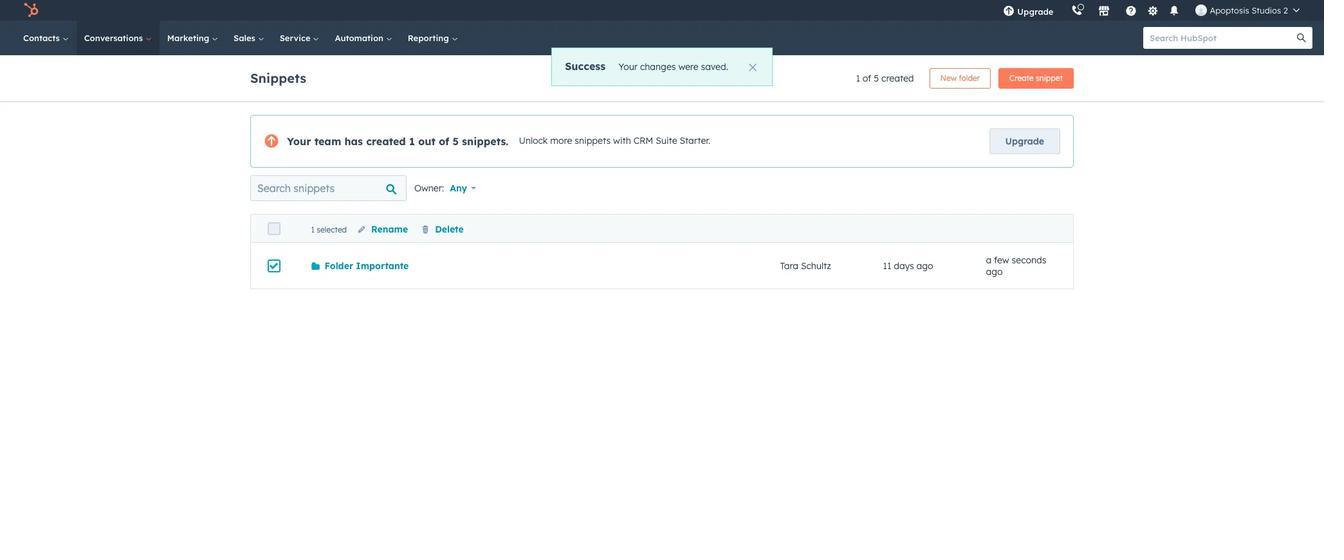 Task type: describe. For each thing, give the bounding box(es) containing it.
1 for 1 selected
[[311, 225, 315, 235]]

unlock more snippets with crm suite starter.
[[519, 135, 710, 147]]

help button
[[1121, 0, 1142, 21]]

contacts
[[23, 33, 62, 43]]

automation link
[[327, 21, 400, 55]]

1 vertical spatial upgrade
[[1005, 136, 1044, 147]]

snippets.
[[462, 135, 509, 148]]

1 of 5 created
[[856, 73, 914, 84]]

create snippet button
[[999, 68, 1074, 89]]

a
[[986, 254, 992, 266]]

has
[[345, 135, 363, 148]]

marketing
[[167, 33, 212, 43]]

conversations
[[84, 33, 145, 43]]

sales
[[234, 33, 258, 43]]

upgrade image
[[1003, 6, 1015, 17]]

settings link
[[1145, 4, 1161, 17]]

service
[[280, 33, 313, 43]]

1 selected
[[311, 225, 347, 235]]

apoptosis studios 2 button
[[1188, 0, 1308, 21]]

any button
[[449, 176, 484, 201]]

apoptosis
[[1210, 5, 1249, 15]]

0 horizontal spatial ago
[[917, 260, 933, 272]]

more
[[550, 135, 572, 147]]

calling icon image
[[1072, 5, 1083, 17]]

hubspot link
[[15, 3, 48, 18]]

notifications button
[[1164, 0, 1186, 21]]

tara schultz
[[780, 260, 831, 272]]

few
[[994, 254, 1009, 266]]

with
[[613, 135, 631, 147]]

your changes were saved.
[[619, 61, 728, 73]]

your for your team has created 1 out of 5 snippets.
[[287, 135, 311, 148]]

of inside 'snippets' banner
[[863, 73, 871, 84]]

search image
[[1297, 33, 1306, 42]]

marketplaces image
[[1099, 6, 1110, 17]]

help image
[[1126, 6, 1137, 17]]

your for your changes were saved.
[[619, 61, 638, 73]]

days
[[894, 260, 914, 272]]

selected
[[317, 225, 347, 235]]

5 inside 'snippets' banner
[[874, 73, 879, 84]]

create snippet
[[1010, 73, 1063, 83]]

starter.
[[680, 135, 710, 147]]

new folder button
[[930, 68, 991, 89]]

contacts link
[[15, 21, 76, 55]]

owner:
[[414, 183, 444, 194]]

snippet
[[1036, 73, 1063, 83]]

search button
[[1291, 27, 1313, 49]]

team
[[314, 135, 341, 148]]

11 days ago
[[883, 260, 933, 272]]

success alert
[[552, 48, 773, 86]]

calling icon button
[[1067, 2, 1088, 19]]

marketing link
[[159, 21, 226, 55]]

service link
[[272, 21, 327, 55]]

marketplaces button
[[1091, 0, 1118, 21]]

created for 5
[[882, 73, 914, 84]]

created for has
[[366, 135, 406, 148]]

a few seconds ago
[[986, 254, 1047, 278]]

out
[[418, 135, 436, 148]]

snippets banner
[[250, 64, 1074, 89]]



Task type: vqa. For each thing, say whether or not it's contained in the screenshot.
New folder
yes



Task type: locate. For each thing, give the bounding box(es) containing it.
1 vertical spatial 5
[[453, 135, 459, 148]]

sales link
[[226, 21, 272, 55]]

success
[[565, 60, 606, 73]]

tara
[[780, 260, 799, 272]]

1 horizontal spatial of
[[863, 73, 871, 84]]

any
[[450, 183, 467, 194]]

1 horizontal spatial created
[[882, 73, 914, 84]]

created right 'has'
[[366, 135, 406, 148]]

menu containing apoptosis studios 2
[[994, 0, 1309, 21]]

automation
[[335, 33, 386, 43]]

notifications image
[[1169, 6, 1180, 17]]

your
[[619, 61, 638, 73], [287, 135, 311, 148]]

schultz
[[801, 260, 831, 272]]

new folder
[[940, 73, 980, 83]]

0 vertical spatial of
[[863, 73, 871, 84]]

ago
[[917, 260, 933, 272], [986, 266, 1003, 278]]

2 vertical spatial 1
[[311, 225, 315, 235]]

2
[[1284, 5, 1288, 15]]

folder importante
[[325, 260, 409, 272]]

1 horizontal spatial 5
[[874, 73, 879, 84]]

unlock
[[519, 135, 548, 147]]

Search HubSpot search field
[[1143, 27, 1301, 49]]

0 vertical spatial your
[[619, 61, 638, 73]]

settings image
[[1147, 5, 1159, 17]]

folder
[[325, 260, 353, 272]]

crm
[[634, 135, 653, 147]]

0 vertical spatial created
[[882, 73, 914, 84]]

your left changes
[[619, 61, 638, 73]]

upgrade right upgrade image
[[1018, 6, 1054, 17]]

1 for 1 of 5 created
[[856, 73, 860, 84]]

ago left seconds
[[986, 266, 1003, 278]]

folder importante button
[[311, 260, 409, 272]]

1 horizontal spatial your
[[619, 61, 638, 73]]

0 horizontal spatial your
[[287, 135, 311, 148]]

ago inside a few seconds ago
[[986, 266, 1003, 278]]

ago right days on the right of page
[[917, 260, 933, 272]]

importante
[[356, 260, 409, 272]]

snippets
[[250, 70, 306, 86]]

0 vertical spatial 5
[[874, 73, 879, 84]]

0 horizontal spatial 1
[[311, 225, 315, 235]]

0 vertical spatial upgrade
[[1018, 6, 1054, 17]]

seconds
[[1012, 254, 1047, 266]]

1 vertical spatial your
[[287, 135, 311, 148]]

1 vertical spatial 1
[[409, 135, 415, 148]]

delete
[[435, 224, 464, 236]]

create
[[1010, 73, 1034, 83]]

saved.
[[701, 61, 728, 73]]

Search search field
[[250, 176, 407, 201]]

of
[[863, 73, 871, 84], [439, 135, 449, 148]]

your inside the success alert
[[619, 61, 638, 73]]

1 horizontal spatial 1
[[409, 135, 415, 148]]

suite
[[656, 135, 677, 147]]

rename button
[[357, 224, 408, 236]]

created inside 'snippets' banner
[[882, 73, 914, 84]]

1
[[856, 73, 860, 84], [409, 135, 415, 148], [311, 225, 315, 235]]

studios
[[1252, 5, 1281, 15]]

upgrade inside menu
[[1018, 6, 1054, 17]]

snippets
[[575, 135, 611, 147]]

1 inside 'snippets' banner
[[856, 73, 860, 84]]

your left the team
[[287, 135, 311, 148]]

new
[[940, 73, 957, 83]]

close image
[[749, 64, 757, 71]]

menu
[[994, 0, 1309, 21]]

apoptosis studios 2
[[1210, 5, 1288, 15]]

hubspot image
[[23, 3, 39, 18]]

1 vertical spatial of
[[439, 135, 449, 148]]

reporting link
[[400, 21, 466, 55]]

reporting
[[408, 33, 451, 43]]

tara schultz image
[[1196, 5, 1207, 16]]

delete button
[[421, 224, 464, 236]]

0 horizontal spatial created
[[366, 135, 406, 148]]

menu item
[[1063, 0, 1065, 21]]

conversations link
[[76, 21, 159, 55]]

changes
[[640, 61, 676, 73]]

upgrade down create
[[1005, 136, 1044, 147]]

rename
[[371, 224, 408, 236]]

upgrade
[[1018, 6, 1054, 17], [1005, 136, 1044, 147]]

folder
[[959, 73, 980, 83]]

1 vertical spatial created
[[366, 135, 406, 148]]

created
[[882, 73, 914, 84], [366, 135, 406, 148]]

were
[[678, 61, 699, 73]]

0 horizontal spatial 5
[[453, 135, 459, 148]]

created left new
[[882, 73, 914, 84]]

your team has created 1 out of 5 snippets.
[[287, 135, 509, 148]]

0 horizontal spatial of
[[439, 135, 449, 148]]

1 horizontal spatial ago
[[986, 266, 1003, 278]]

2 horizontal spatial 1
[[856, 73, 860, 84]]

5
[[874, 73, 879, 84], [453, 135, 459, 148]]

11
[[883, 260, 891, 272]]

0 vertical spatial 1
[[856, 73, 860, 84]]

upgrade link
[[989, 129, 1060, 154]]



